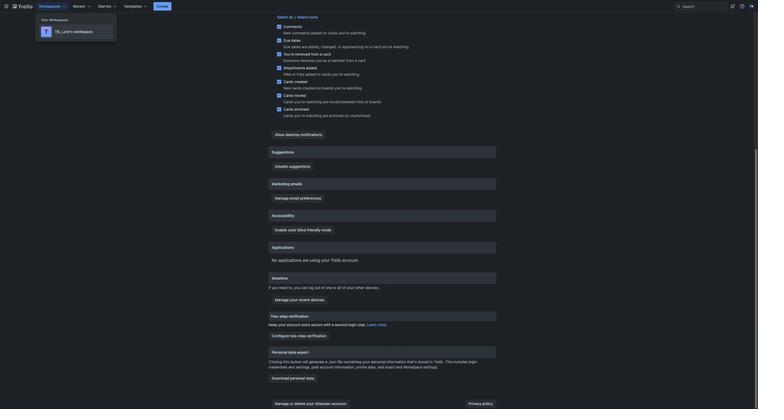 Task type: describe. For each thing, give the bounding box(es) containing it.
preferences
[[300, 196, 321, 200]]

create button
[[154, 2, 172, 11]]

0 vertical spatial account
[[287, 322, 301, 327]]

2 vertical spatial added
[[306, 72, 316, 77]]

trello.
[[434, 359, 444, 364]]

tb_lord's workspace
[[55, 29, 93, 34]]

more
[[378, 322, 387, 327]]

links
[[297, 72, 305, 77]]

marketing emails
[[272, 182, 302, 186]]

are up cards you're watching are archived (or unarchived)
[[323, 100, 328, 104]]

blind
[[298, 228, 306, 232]]

1 vertical spatial step
[[298, 334, 306, 338]]

generate
[[309, 359, 324, 364]]

a right the with
[[332, 322, 334, 327]]

unarchived)
[[351, 113, 371, 118]]

primary element
[[0, 0, 758, 13]]

1 horizontal spatial moved
[[329, 100, 341, 104]]

keep your account extra secure with a second login step. learn more
[[269, 322, 387, 327]]

member
[[331, 58, 345, 63]]

you're
[[284, 52, 294, 56]]

settings,
[[296, 365, 311, 369]]

3 and from the left
[[396, 365, 402, 369]]

manage email preferences link
[[272, 194, 324, 203]]

a right approaching
[[370, 44, 372, 49]]

will
[[303, 359, 308, 364]]

0 horizontal spatial archived
[[295, 107, 309, 111]]

learn
[[367, 322, 377, 327]]

changed,
[[321, 44, 337, 49]]

2 vertical spatial cards
[[292, 86, 302, 90]]

extra
[[302, 322, 310, 327]]

1 horizontal spatial from
[[346, 58, 354, 63]]

stored
[[418, 359, 429, 364]]

cards for cards you're watching are moved between lists or boards
[[284, 100, 294, 104]]

or right changed,
[[338, 44, 342, 49]]

create
[[157, 4, 168, 8]]

no applications are using your trello account.
[[272, 258, 359, 263]]

download
[[272, 376, 289, 380]]

are left using
[[303, 258, 309, 263]]

cards moved
[[284, 93, 306, 98]]

step.
[[358, 322, 366, 327]]

cards you're watching are archived (or unarchived)
[[284, 113, 371, 118]]

workspace
[[74, 29, 93, 34]]

enable
[[275, 228, 287, 232]]

personal inside clicking this button will generate a .json file containing your personal information that's stored in trello. this includes login credentials and settings, paid account information, profile data, and board and workspace settings.
[[371, 359, 386, 364]]

your right 'delete'
[[306, 401, 314, 406]]

cards for cards moved
[[284, 93, 294, 98]]

friendly
[[307, 228, 321, 232]]

need
[[279, 285, 288, 290]]

as
[[323, 58, 327, 63]]

login inside clicking this button will generate a .json file containing your personal information that's stored in trello. this includes login credentials and settings, paid account information, profile data, and board and workspace settings.
[[469, 359, 477, 364]]

you're removed from a card
[[284, 52, 331, 56]]

are up removed
[[302, 44, 307, 49]]

0 vertical spatial card
[[373, 44, 381, 49]]

accessibility
[[272, 213, 294, 218]]

1 select from the left
[[277, 15, 288, 19]]

select none button
[[297, 15, 318, 20]]

two-step verification
[[271, 314, 309, 318]]

due dates
[[284, 38, 301, 43]]

configure two-step verification link
[[269, 332, 330, 340]]

log
[[308, 285, 314, 290]]

search image
[[677, 4, 681, 8]]

suggestions
[[272, 150, 294, 154]]

manage for manage or delete your atlassian account.
[[275, 401, 289, 406]]

manage for manage email preferences
[[275, 196, 289, 200]]

disable
[[275, 164, 288, 169]]

1 vertical spatial account.
[[332, 401, 347, 406]]

personal inside download personal data 'link'
[[290, 376, 305, 380]]

disable suggestions link
[[272, 162, 314, 171]]

0 vertical spatial created
[[295, 79, 308, 84]]

new cards created on boards you're watching
[[284, 86, 362, 90]]

this
[[445, 359, 453, 364]]

|
[[295, 15, 296, 19]]

devices
[[311, 298, 324, 302]]

tb_lord's
[[55, 29, 73, 34]]

two-
[[271, 314, 280, 318]]

secure
[[311, 322, 323, 327]]

one
[[326, 285, 332, 290]]

data inside 'link'
[[306, 376, 314, 380]]

templates button
[[121, 2, 150, 11]]

0 vertical spatial account.
[[343, 258, 359, 263]]

download personal data
[[272, 376, 314, 380]]

0 notifications image
[[730, 3, 736, 10]]

removes
[[301, 58, 315, 63]]

allow desktop notifications link
[[272, 131, 326, 139]]

with
[[324, 322, 331, 327]]

account inside clicking this button will generate a .json file containing your personal information that's stored in trello. this includes login credentials and settings, paid account information, profile data, and board and workspace settings.
[[320, 365, 334, 369]]

your
[[41, 18, 48, 22]]

0 horizontal spatial card
[[323, 52, 331, 56]]

paid
[[312, 365, 319, 369]]

0 vertical spatial added
[[311, 31, 322, 35]]

a inside clicking this button will generate a .json file containing your personal information that's stored in trello. this includes login credentials and settings, paid account information, profile data, and board and workspace settings.
[[325, 359, 327, 364]]

board
[[385, 365, 395, 369]]

file
[[338, 359, 343, 364]]

out
[[315, 285, 320, 290]]

2 horizontal spatial you
[[316, 58, 322, 63]]

enable color blind friendly mode
[[275, 228, 331, 232]]

your workspaces
[[41, 18, 68, 22]]

email
[[290, 196, 299, 200]]

starred
[[98, 4, 111, 8]]

2 vertical spatial card
[[358, 58, 366, 63]]

dates for due dates
[[291, 38, 301, 43]]

0 vertical spatial data
[[288, 350, 296, 354]]

delete
[[295, 401, 305, 406]]

due dates are added, changed, or approaching on a card you're watching
[[284, 44, 409, 49]]

files
[[284, 72, 291, 77]]

manage or delete your atlassian account.
[[275, 401, 347, 406]]

settings.
[[423, 365, 438, 369]]

mode
[[322, 228, 331, 232]]

that's
[[407, 359, 417, 364]]

cards archived
[[284, 107, 309, 111]]

comments
[[284, 24, 302, 29]]

open information menu image
[[740, 4, 745, 9]]

cards for cards created
[[284, 79, 294, 84]]

manage or delete your atlassian account. link
[[272, 399, 350, 408]]

sessions
[[272, 276, 288, 280]]

learn more link
[[367, 322, 387, 327]]

cards for cards you're watching are archived (or unarchived)
[[284, 113, 294, 118]]

containing
[[344, 359, 362, 364]]

0 vertical spatial cards
[[328, 31, 338, 35]]

configure
[[272, 334, 289, 338]]

lists
[[357, 100, 364, 104]]

back to home image
[[13, 2, 33, 11]]

a right as on the left top of page
[[328, 58, 330, 63]]

if you need to, you can log out of one or all of your other devices.
[[269, 285, 380, 290]]

if
[[269, 285, 271, 290]]



Task type: vqa. For each thing, say whether or not it's contained in the screenshot.
0
no



Task type: locate. For each thing, give the bounding box(es) containing it.
second
[[335, 322, 347, 327]]

on right approaching
[[365, 44, 369, 49]]

comments
[[292, 31, 310, 35]]

all left | on the top of the page
[[289, 15, 293, 19]]

marketing
[[272, 182, 290, 186]]

cards up changed,
[[328, 31, 338, 35]]

due for due dates are added, changed, or approaching on a card you're watching
[[284, 44, 290, 49]]

manage your recent devices link
[[272, 296, 328, 304]]

color
[[288, 228, 297, 232]]

1 horizontal spatial you
[[294, 285, 300, 290]]

suggestions
[[289, 164, 310, 169]]

login
[[348, 322, 357, 327], [469, 359, 477, 364]]

using
[[310, 258, 320, 263]]

account. right trello
[[343, 258, 359, 263]]

t
[[45, 29, 48, 35]]

0 vertical spatial new
[[284, 31, 291, 35]]

new for new comments added on cards you're watching
[[284, 31, 291, 35]]

applications
[[278, 258, 302, 263]]

2 and from the left
[[378, 365, 384, 369]]

0 horizontal spatial login
[[348, 322, 357, 327]]

new
[[284, 31, 291, 35], [284, 86, 291, 90]]

0 vertical spatial from
[[311, 52, 319, 56]]

0 horizontal spatial all
[[289, 15, 293, 19]]

account down two-step verification
[[287, 322, 301, 327]]

or left 'delete'
[[290, 401, 294, 406]]

added up added,
[[311, 31, 322, 35]]

templates
[[124, 4, 142, 8]]

notifications
[[301, 132, 322, 137]]

0 horizontal spatial moved
[[295, 93, 306, 98]]

0 vertical spatial due
[[284, 38, 290, 43]]

1 due from the top
[[284, 38, 290, 43]]

1 vertical spatial added
[[306, 66, 317, 70]]

enable color blind friendly mode link
[[272, 226, 335, 234]]

dates down due dates
[[291, 44, 301, 49]]

manage email preferences
[[275, 196, 321, 200]]

due for due dates
[[284, 38, 290, 43]]

0 horizontal spatial step
[[280, 314, 288, 318]]

2 horizontal spatial and
[[396, 365, 402, 369]]

personal
[[371, 359, 386, 364], [290, 376, 305, 380]]

cards right to
[[322, 72, 331, 77]]

no
[[272, 258, 277, 263]]

attachments added
[[284, 66, 317, 70]]

your left 'other'
[[347, 285, 354, 290]]

download personal data link
[[269, 374, 317, 383]]

workspaces up your workspaces
[[39, 4, 60, 8]]

tyler black (tylerblack440) image
[[749, 3, 755, 10]]

approaching
[[343, 44, 364, 49]]

account down .json
[[320, 365, 334, 369]]

1 vertical spatial dates
[[291, 44, 301, 49]]

1 of from the left
[[321, 285, 325, 290]]

are
[[302, 44, 307, 49], [323, 100, 328, 104], [323, 113, 328, 118], [303, 258, 309, 263]]

other
[[355, 285, 364, 290]]

0 horizontal spatial you
[[272, 285, 278, 290]]

2 due from the top
[[284, 44, 290, 49]]

0 horizontal spatial from
[[311, 52, 319, 56]]

card down approaching
[[358, 58, 366, 63]]

profile
[[356, 365, 367, 369]]

information,
[[335, 365, 355, 369]]

0 horizontal spatial boards
[[322, 86, 334, 90]]

account
[[287, 322, 301, 327], [320, 365, 334, 369]]

files or links added to cards you're watching
[[284, 72, 359, 77]]

or down attachments
[[292, 72, 296, 77]]

dates for due dates are added, changed, or approaching on a card you're watching
[[291, 44, 301, 49]]

1 vertical spatial boards
[[370, 100, 381, 104]]

0 horizontal spatial and
[[289, 365, 295, 369]]

or right one
[[333, 285, 337, 290]]

this
[[283, 359, 290, 364]]

2 dates from the top
[[291, 44, 301, 49]]

1 vertical spatial new
[[284, 86, 291, 90]]

card up as on the left top of page
[[323, 52, 331, 56]]

0 vertical spatial archived
[[295, 107, 309, 111]]

3 cards from the top
[[284, 100, 294, 104]]

data,
[[368, 365, 377, 369]]

1 vertical spatial verification
[[307, 334, 326, 338]]

and down information
[[396, 365, 402, 369]]

allow desktop notifications
[[275, 132, 322, 137]]

2 of from the left
[[342, 285, 346, 290]]

select all button
[[277, 15, 293, 20]]

step up configure on the left bottom
[[280, 314, 288, 318]]

1 cards from the top
[[284, 79, 294, 84]]

you right to,
[[294, 285, 300, 290]]

on down to
[[317, 86, 321, 90]]

your inside clicking this button will generate a .json file containing your personal information that's stored in trello. this includes login credentials and settings, paid account information, profile data, and board and workspace settings.
[[363, 359, 370, 364]]

dates down the comments
[[291, 38, 301, 43]]

personal up data,
[[371, 359, 386, 364]]

1 vertical spatial card
[[323, 52, 331, 56]]

two-
[[290, 334, 298, 338]]

2 manage from the top
[[275, 298, 289, 302]]

you right if at the bottom of page
[[272, 285, 278, 290]]

attachments
[[284, 66, 305, 70]]

2 cards from the top
[[284, 93, 294, 98]]

removed
[[295, 52, 310, 56]]

configure two-step verification
[[272, 334, 326, 338]]

watching
[[350, 31, 366, 35], [393, 44, 409, 49], [344, 72, 359, 77], [346, 86, 362, 90], [306, 100, 322, 104], [306, 113, 322, 118]]

1 vertical spatial cards
[[322, 72, 331, 77]]

you're
[[339, 31, 349, 35], [382, 44, 392, 49], [332, 72, 343, 77], [335, 86, 345, 90], [295, 100, 305, 104], [295, 113, 305, 118]]

1 vertical spatial personal
[[290, 376, 305, 380]]

1 horizontal spatial account
[[320, 365, 334, 369]]

boards up cards you're watching are moved between lists or boards
[[322, 86, 334, 90]]

new for new cards created on boards you're watching
[[284, 86, 291, 90]]

privacy
[[469, 401, 482, 406]]

1 manage from the top
[[275, 196, 289, 200]]

moved left between
[[329, 100, 341, 104]]

emails
[[291, 182, 302, 186]]

manage down need on the bottom of page
[[275, 298, 289, 302]]

policy
[[483, 401, 493, 406]]

account. right atlassian
[[332, 401, 347, 406]]

0 horizontal spatial account
[[287, 322, 301, 327]]

credentials
[[269, 365, 288, 369]]

dates
[[291, 38, 301, 43], [291, 44, 301, 49]]

login left step.
[[348, 322, 357, 327]]

on
[[323, 31, 327, 35], [365, 44, 369, 49], [317, 86, 321, 90]]

your up profile
[[363, 359, 370, 364]]

select left | on the top of the page
[[277, 15, 288, 19]]

0 vertical spatial on
[[323, 31, 327, 35]]

data up button
[[288, 350, 296, 354]]

a down approaching
[[355, 58, 357, 63]]

0 horizontal spatial of
[[321, 285, 325, 290]]

your right using
[[321, 258, 330, 263]]

Search field
[[681, 2, 727, 10]]

1 horizontal spatial boards
[[370, 100, 381, 104]]

select
[[277, 15, 288, 19], [297, 15, 308, 19]]

1 horizontal spatial personal
[[371, 359, 386, 364]]

0 vertical spatial workspaces
[[39, 4, 60, 8]]

your right the keep
[[278, 322, 286, 327]]

boards right lists
[[370, 100, 381, 104]]

0 vertical spatial boards
[[322, 86, 334, 90]]

moved up cards archived
[[295, 93, 306, 98]]

4 cards from the top
[[284, 107, 294, 111]]

personal data export
[[272, 350, 309, 354]]

from
[[311, 52, 319, 56], [346, 58, 354, 63]]

2 horizontal spatial card
[[373, 44, 381, 49]]

verification inside configure two-step verification link
[[307, 334, 326, 338]]

in
[[430, 359, 433, 364]]

from down added,
[[311, 52, 319, 56]]

on for boards
[[317, 86, 321, 90]]

archived left (or at top left
[[329, 113, 344, 118]]

1 horizontal spatial login
[[469, 359, 477, 364]]

1 vertical spatial workspaces
[[49, 18, 68, 22]]

between
[[342, 100, 356, 104]]

0 vertical spatial verification
[[289, 314, 309, 318]]

0 vertical spatial moved
[[295, 93, 306, 98]]

includes
[[454, 359, 468, 364]]

1 horizontal spatial and
[[378, 365, 384, 369]]

1 vertical spatial due
[[284, 44, 290, 49]]

due
[[284, 38, 290, 43], [284, 44, 290, 49]]

and down button
[[289, 365, 295, 369]]

0 horizontal spatial personal
[[290, 376, 305, 380]]

cards down cards created
[[292, 86, 302, 90]]

trello
[[331, 258, 341, 263]]

of right 'out'
[[321, 285, 325, 290]]

data down paid
[[306, 376, 314, 380]]

1 vertical spatial archived
[[329, 113, 344, 118]]

can
[[301, 285, 307, 290]]

0 horizontal spatial on
[[317, 86, 321, 90]]

to
[[317, 72, 321, 77]]

export
[[297, 350, 309, 354]]

verification up extra
[[289, 314, 309, 318]]

from right member
[[346, 58, 354, 63]]

1 vertical spatial from
[[346, 58, 354, 63]]

manage left 'delete'
[[275, 401, 289, 406]]

1 dates from the top
[[291, 38, 301, 43]]

2 horizontal spatial on
[[365, 44, 369, 49]]

2 vertical spatial manage
[[275, 401, 289, 406]]

step down extra
[[298, 334, 306, 338]]

0 vertical spatial personal
[[371, 359, 386, 364]]

none
[[309, 15, 318, 19]]

information
[[387, 359, 406, 364]]

of
[[321, 285, 325, 290], [342, 285, 346, 290]]

cards created
[[284, 79, 308, 84]]

1 vertical spatial data
[[306, 376, 314, 380]]

are down cards you're watching are moved between lists or boards
[[323, 113, 328, 118]]

1 vertical spatial on
[[365, 44, 369, 49]]

3 manage from the top
[[275, 401, 289, 406]]

personal
[[272, 350, 287, 354]]

1 new from the top
[[284, 31, 291, 35]]

1 vertical spatial all
[[338, 285, 341, 290]]

added,
[[308, 44, 320, 49]]

1 horizontal spatial archived
[[329, 113, 344, 118]]

cards for cards archived
[[284, 107, 294, 111]]

card right approaching
[[373, 44, 381, 49]]

verification down secure in the bottom of the page
[[307, 334, 326, 338]]

.json
[[328, 359, 337, 364]]

atlassian
[[315, 401, 331, 406]]

workspaces up tb_lord's
[[49, 18, 68, 22]]

0 vertical spatial dates
[[291, 38, 301, 43]]

all right one
[[338, 285, 341, 290]]

you left as on the left top of page
[[316, 58, 322, 63]]

2 new from the top
[[284, 86, 291, 90]]

manage for manage your recent devices
[[275, 298, 289, 302]]

and right data,
[[378, 365, 384, 369]]

2 vertical spatial on
[[317, 86, 321, 90]]

created down the links
[[295, 79, 308, 84]]

1 horizontal spatial card
[[358, 58, 366, 63]]

manage your recent devices
[[275, 298, 324, 302]]

1 horizontal spatial all
[[338, 285, 341, 290]]

1 vertical spatial moved
[[329, 100, 341, 104]]

or right lists
[[365, 100, 369, 104]]

0 vertical spatial manage
[[275, 196, 289, 200]]

of right one
[[342, 285, 346, 290]]

2 select from the left
[[297, 15, 308, 19]]

0 horizontal spatial data
[[288, 350, 296, 354]]

1 vertical spatial manage
[[275, 298, 289, 302]]

1 horizontal spatial on
[[323, 31, 327, 35]]

on for cards
[[323, 31, 327, 35]]

workspaces
[[39, 4, 60, 8], [49, 18, 68, 22]]

on up changed,
[[323, 31, 327, 35]]

recent
[[299, 298, 310, 302]]

1 vertical spatial created
[[303, 86, 316, 90]]

disable suggestions
[[275, 164, 310, 169]]

1 horizontal spatial select
[[297, 15, 308, 19]]

added left to
[[306, 72, 316, 77]]

1 and from the left
[[289, 365, 295, 369]]

new down cards created
[[284, 86, 291, 90]]

new down the comments
[[284, 31, 291, 35]]

personal down settings,
[[290, 376, 305, 380]]

or inside manage or delete your atlassian account. link
[[290, 401, 294, 406]]

added down removes
[[306, 66, 317, 70]]

manage left email
[[275, 196, 289, 200]]

moved
[[295, 93, 306, 98], [329, 100, 341, 104]]

1 horizontal spatial step
[[298, 334, 306, 338]]

0 vertical spatial step
[[280, 314, 288, 318]]

archived
[[295, 107, 309, 111], [329, 113, 344, 118]]

0 vertical spatial all
[[289, 15, 293, 19]]

a left .json
[[325, 359, 327, 364]]

cards you're watching are moved between lists or boards
[[284, 100, 381, 104]]

recent
[[73, 4, 85, 8]]

login right includes
[[469, 359, 477, 364]]

applications
[[272, 245, 294, 250]]

1 vertical spatial account
[[320, 365, 334, 369]]

0 horizontal spatial select
[[277, 15, 288, 19]]

a up someone removes you as a member from a card at the top left
[[320, 52, 322, 56]]

0 vertical spatial login
[[348, 322, 357, 327]]

select right | on the top of the page
[[297, 15, 308, 19]]

workspaces inside "dropdown button"
[[39, 4, 60, 8]]

created down cards created
[[303, 86, 316, 90]]

1 vertical spatial login
[[469, 359, 477, 364]]

1 horizontal spatial data
[[306, 376, 314, 380]]

workspaces button
[[36, 2, 69, 11]]

5 cards from the top
[[284, 113, 294, 118]]

archived down cards moved
[[295, 107, 309, 111]]

created
[[295, 79, 308, 84], [303, 86, 316, 90]]

1 horizontal spatial of
[[342, 285, 346, 290]]

your left recent
[[290, 298, 298, 302]]



